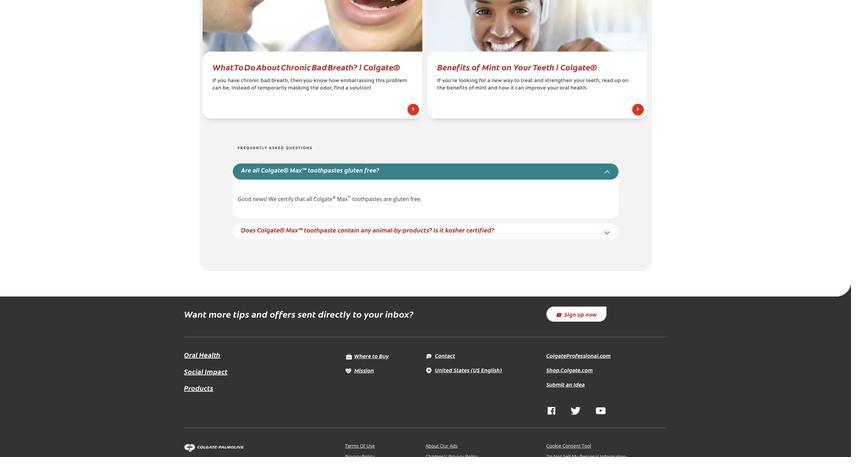 Task type: vqa. For each thing, say whether or not it's contained in the screenshot.
The About Our Ads
yes



Task type: locate. For each thing, give the bounding box(es) containing it.
want
[[184, 309, 207, 321]]

1 horizontal spatial if
[[438, 78, 441, 84]]

to inside if you're looking for a new way to treat and strengthen your teeth, read up on the benefits of mint and how it can improve your oral health.
[[515, 78, 520, 84]]

2 horizontal spatial your
[[574, 78, 585, 84]]

0 horizontal spatial the
[[311, 86, 319, 91]]

if you have chronic bad breath, then you know how embarrassing this problem can be. instead of temporarily masking the odor, find a solution!
[[213, 78, 408, 91]]

to
[[515, 78, 520, 84], [353, 309, 362, 321], [373, 353, 378, 360]]

bad
[[261, 78, 270, 84]]

2 you from the left
[[304, 78, 313, 84]]

and down new
[[488, 86, 498, 91]]

1 horizontal spatial how
[[499, 86, 510, 91]]

0 horizontal spatial all
[[253, 166, 260, 175]]

0 horizontal spatial you
[[218, 78, 227, 84]]

sign up now
[[565, 311, 597, 318]]

1 the from the left
[[311, 86, 319, 91]]

toothpastes right ™
[[352, 196, 382, 203]]

more
[[209, 309, 231, 321]]

0 horizontal spatial to
[[353, 309, 362, 321]]

of down looking
[[469, 86, 474, 91]]

tips
[[233, 309, 249, 321]]

about our ads
[[426, 443, 458, 450]]

0 horizontal spatial |
[[360, 61, 362, 72]]

0 vertical spatial and
[[535, 78, 544, 84]]

gluten right are
[[393, 196, 409, 203]]

inbox?
[[386, 309, 414, 321]]

1 horizontal spatial |
[[557, 61, 559, 72]]

if left you're
[[438, 78, 441, 84]]

gluten left free? at the left of the page
[[344, 166, 363, 175]]

oral health link
[[184, 351, 220, 360]]

where to buy link
[[345, 353, 389, 360]]

where
[[354, 353, 371, 360]]

0 horizontal spatial a
[[346, 86, 349, 91]]

looking
[[459, 78, 478, 84]]

health
[[199, 351, 220, 360]]

benefits
[[438, 61, 470, 72]]

2 can from the left
[[516, 86, 525, 91]]

0 horizontal spatial if
[[213, 78, 216, 84]]

mint
[[476, 86, 487, 91]]

your down strengthen
[[548, 86, 559, 91]]

| up embarrassing
[[360, 61, 362, 72]]

0 vertical spatial gluten
[[344, 166, 363, 175]]

0 horizontal spatial toothpastes
[[308, 166, 343, 175]]

does
[[241, 226, 256, 235]]

and up improve
[[535, 78, 544, 84]]

0 horizontal spatial can
[[213, 86, 222, 91]]

to left buy
[[373, 353, 378, 360]]

you up be.
[[218, 78, 227, 84]]

way
[[504, 78, 513, 84]]

2 vertical spatial and
[[252, 309, 268, 321]]

questions
[[286, 147, 313, 150]]

your up health.
[[574, 78, 585, 84]]

by-
[[394, 226, 403, 235]]

1 horizontal spatial toothpastes
[[352, 196, 382, 203]]

1 vertical spatial up
[[578, 311, 585, 318]]

1 vertical spatial toothpastes
[[352, 196, 382, 203]]

odor,
[[320, 86, 333, 91]]

if for what to do about chronic bad breath? | colgate®
[[213, 78, 216, 84]]

a right find
[[346, 86, 349, 91]]

up inside if you're looking for a new way to treat and strengthen your teeth, read up on the benefits of mint and how it can improve your oral health.
[[615, 78, 621, 84]]

0 vertical spatial a
[[488, 78, 491, 84]]

0 vertical spatial on
[[502, 61, 512, 72]]

1 vertical spatial your
[[548, 86, 559, 91]]

| right teeth
[[557, 61, 559, 72]]

up right read
[[615, 78, 621, 84]]

colgateprofessional.com
[[547, 353, 611, 360]]

can down treat
[[516, 86, 525, 91]]

1 vertical spatial on
[[623, 78, 629, 84]]

1 vertical spatial and
[[488, 86, 498, 91]]

if you're looking for a new way to treat and strengthen your teeth, read up on the benefits of mint and how it can improve your oral health.
[[438, 78, 629, 91]]

what to do about chronic bad breath? | colgate®
[[213, 61, 401, 72]]

is
[[434, 226, 438, 235]]

it
[[511, 86, 514, 91], [440, 226, 444, 235]]

of inside if you're looking for a new way to treat and strengthen your teeth, read up on the benefits of mint and how it can improve your oral health.
[[469, 86, 474, 91]]

2 the from the left
[[438, 86, 446, 91]]

1 vertical spatial to
[[353, 309, 362, 321]]

1 vertical spatial all
[[307, 196, 312, 203]]

a right for
[[488, 78, 491, 84]]

0 vertical spatial your
[[574, 78, 585, 84]]

it right is
[[440, 226, 444, 235]]

max™ left toothpaste
[[286, 226, 303, 235]]

all
[[253, 166, 260, 175], [307, 196, 312, 203]]

are all colgate® max™ toothpastes gluten free? button
[[241, 166, 380, 175]]

all right are
[[253, 166, 260, 175]]

to right 'way' on the top
[[515, 78, 520, 84]]

terms
[[345, 443, 359, 450]]

social impact link
[[184, 367, 228, 378]]

asked
[[269, 147, 285, 150]]

gluten
[[344, 166, 363, 175], [393, 196, 409, 203]]

if inside if you're looking for a new way to treat and strengthen your teeth, read up on the benefits of mint and how it can improve your oral health.
[[438, 78, 441, 84]]

1 horizontal spatial it
[[511, 86, 514, 91]]

1 horizontal spatial on
[[623, 78, 629, 84]]

about
[[426, 443, 439, 450]]

1 horizontal spatial to
[[373, 353, 378, 360]]

of inside if you have chronic bad breath, then you know how embarrassing this problem can be. instead of temporarily masking the odor, find a solution!
[[251, 86, 257, 91]]

0 horizontal spatial up
[[578, 311, 585, 318]]

1 | from the left
[[360, 61, 362, 72]]

does colgate® max™ toothpaste contain any animal-by-products? is it kosher certified? button
[[241, 226, 495, 235]]

and right tips
[[252, 309, 268, 321]]

1 horizontal spatial up
[[615, 78, 621, 84]]

impact
[[205, 367, 228, 377]]

on inside if you're looking for a new way to treat and strengthen your teeth, read up on the benefits of mint and how it can improve your oral health.
[[623, 78, 629, 84]]

a inside if you're looking for a new way to treat and strengthen your teeth, read up on the benefits of mint and how it can improve your oral health.
[[488, 78, 491, 84]]

max™
[[290, 166, 307, 175], [286, 226, 303, 235]]

social
[[184, 367, 203, 377]]

social impact
[[184, 367, 228, 377]]

1 if from the left
[[213, 78, 216, 84]]

shop.colgate.com link
[[547, 367, 593, 374]]

mission
[[355, 367, 374, 375]]

how down 'way' on the top
[[499, 86, 510, 91]]

|
[[360, 61, 362, 72], [557, 61, 559, 72]]

your left inbox?
[[364, 309, 383, 321]]

1 vertical spatial a
[[346, 86, 349, 91]]

youtube image
[[596, 408, 606, 416]]

be.
[[223, 86, 230, 91]]

1 horizontal spatial you
[[304, 78, 313, 84]]

where to buy
[[354, 353, 389, 360]]

up left now in the bottom right of the page
[[578, 311, 585, 318]]

health.
[[571, 86, 588, 91]]

toothpastes up ®
[[308, 166, 343, 175]]

the down you're
[[438, 86, 446, 91]]

if inside if you have chronic bad breath, then you know how embarrassing this problem can be. instead of temporarily masking the odor, find a solution!
[[213, 78, 216, 84]]

2 horizontal spatial and
[[535, 78, 544, 84]]

0 vertical spatial up
[[615, 78, 621, 84]]

if
[[213, 78, 216, 84], [438, 78, 441, 84]]

up
[[615, 78, 621, 84], [578, 311, 585, 318]]

1 horizontal spatial a
[[488, 78, 491, 84]]

1 can from the left
[[213, 86, 222, 91]]

of
[[472, 61, 481, 72], [251, 86, 257, 91], [469, 86, 474, 91]]

0 horizontal spatial gluten
[[344, 166, 363, 175]]

0 vertical spatial how
[[329, 78, 340, 84]]

0 horizontal spatial on
[[502, 61, 512, 72]]

about our ads link
[[426, 443, 458, 450]]

offers
[[270, 309, 296, 321]]

the
[[311, 86, 319, 91], [438, 86, 446, 91]]

you
[[218, 78, 227, 84], [304, 78, 313, 84]]

can left be.
[[213, 86, 222, 91]]

0 horizontal spatial how
[[329, 78, 340, 84]]

if left have
[[213, 78, 216, 84]]

1 vertical spatial how
[[499, 86, 510, 91]]

an
[[566, 381, 573, 389]]

it down 'way' on the top
[[511, 86, 514, 91]]

on right read
[[623, 78, 629, 84]]

how up find
[[329, 78, 340, 84]]

colgate®
[[364, 61, 401, 72], [561, 61, 598, 72], [261, 166, 289, 175], [257, 226, 285, 235]]

submit an idea
[[547, 381, 585, 389]]

frequently
[[238, 147, 268, 150]]

1 horizontal spatial the
[[438, 86, 446, 91]]

0 vertical spatial toothpastes
[[308, 166, 343, 175]]

max™ down questions
[[290, 166, 307, 175]]

free.
[[411, 196, 422, 203]]

2 if from the left
[[438, 78, 441, 84]]

chronic
[[241, 78, 260, 84]]

your
[[574, 78, 585, 84], [548, 86, 559, 91], [364, 309, 383, 321]]

you right then
[[304, 78, 313, 84]]

temporarily
[[258, 86, 287, 91]]

2 horizontal spatial to
[[515, 78, 520, 84]]

improve
[[526, 86, 546, 91]]

to right directly
[[353, 309, 362, 321]]

ads
[[450, 443, 458, 450]]

0 vertical spatial to
[[515, 78, 520, 84]]

to for treat
[[515, 78, 520, 84]]

1 horizontal spatial all
[[307, 196, 312, 203]]

1 horizontal spatial can
[[516, 86, 525, 91]]

good news! we certify that all colgate ® max ™ toothpastes are gluten free.
[[238, 195, 422, 203]]

0 horizontal spatial it
[[440, 226, 444, 235]]

twitter image
[[571, 408, 581, 416]]

tool
[[582, 443, 592, 450]]

2 vertical spatial your
[[364, 309, 383, 321]]

contact link
[[426, 353, 455, 360]]

all right that
[[307, 196, 312, 203]]

1 vertical spatial gluten
[[393, 196, 409, 203]]

this
[[376, 78, 385, 84]]

the down know
[[311, 86, 319, 91]]

colgate® right does
[[257, 226, 285, 235]]

of down chronic
[[251, 86, 257, 91]]

on up 'way' on the top
[[502, 61, 512, 72]]

0 vertical spatial it
[[511, 86, 514, 91]]

1 horizontal spatial gluten
[[393, 196, 409, 203]]



Task type: describe. For each thing, give the bounding box(es) containing it.
news!
[[253, 196, 267, 203]]

instead
[[232, 86, 250, 91]]

can inside if you're looking for a new way to treat and strengthen your teeth, read up on the benefits of mint and how it can improve your oral health.
[[516, 86, 525, 91]]

want more tips and offers sent directly to your inbox?
[[184, 309, 414, 321]]

now
[[586, 311, 597, 318]]

1 vertical spatial max™
[[286, 226, 303, 235]]

facebook image
[[548, 408, 556, 416]]

if for benefits of mint on your teeth | colgate®
[[438, 78, 441, 84]]

a inside if you have chronic bad breath, then you know how embarrassing this problem can be. instead of temporarily masking the odor, find a solution!
[[346, 86, 349, 91]]

oral health
[[184, 351, 220, 360]]

0 horizontal spatial your
[[364, 309, 383, 321]]

new
[[492, 78, 502, 84]]

breath,
[[272, 78, 290, 84]]

can inside if you have chronic bad breath, then you know how embarrassing this problem can be. instead of temporarily masking the odor, find a solution!
[[213, 86, 222, 91]]

animal-
[[373, 226, 394, 235]]

1 vertical spatial it
[[440, 226, 444, 235]]

0 vertical spatial all
[[253, 166, 260, 175]]

have
[[228, 78, 240, 84]]

1 you from the left
[[218, 78, 227, 84]]

benefits of mint on your teeth | colgate®
[[438, 61, 598, 72]]

consent
[[563, 443, 581, 450]]

read
[[602, 78, 614, 84]]

frequently asked questions
[[238, 147, 313, 150]]

terms of use
[[345, 443, 375, 450]]

united states (us english)
[[435, 367, 502, 374]]

any
[[361, 226, 371, 235]]

colgate® up teeth,
[[561, 61, 598, 72]]

sign up now link
[[547, 307, 607, 322]]

mint
[[482, 61, 500, 72]]

gluten inside good news! we certify that all colgate ® max ™ toothpastes are gluten free.
[[393, 196, 409, 203]]

how inside if you're looking for a new way to treat and strengthen your teeth, read up on the benefits of mint and how it can improve your oral health.
[[499, 86, 510, 91]]

submit
[[547, 381, 565, 389]]

toothpastes inside good news! we certify that all colgate ® max ™ toothpastes are gluten free.
[[352, 196, 382, 203]]

1 horizontal spatial your
[[548, 86, 559, 91]]

(us
[[471, 367, 480, 374]]

kosher
[[446, 226, 465, 235]]

™
[[348, 195, 351, 201]]

for
[[479, 78, 487, 84]]

are all colgate® max™ toothpastes gluten free?
[[241, 166, 380, 175]]

we
[[269, 196, 277, 203]]

0 vertical spatial max™
[[290, 166, 307, 175]]

of left mint
[[472, 61, 481, 72]]

oral
[[184, 351, 198, 360]]

certify
[[278, 196, 294, 203]]

what to do about chronic bad breath?
[[213, 61, 358, 72]]

certified?
[[467, 226, 495, 235]]

the inside if you have chronic bad breath, then you know how embarrassing this problem can be. instead of temporarily masking the odor, find a solution!
[[311, 86, 319, 91]]

teeth
[[533, 61, 555, 72]]

directly
[[318, 309, 351, 321]]

idea
[[574, 381, 585, 389]]

0 horizontal spatial and
[[252, 309, 268, 321]]

products?
[[403, 226, 432, 235]]

know
[[314, 78, 328, 84]]

problem
[[386, 78, 408, 84]]

cookie
[[547, 443, 562, 450]]

how inside if you have chronic bad breath, then you know how embarrassing this problem can be. instead of temporarily masking the odor, find a solution!
[[329, 78, 340, 84]]

you're
[[442, 78, 458, 84]]

all inside good news! we certify that all colgate ® max ™ toothpastes are gluten free.
[[307, 196, 312, 203]]

colgate® down frequently asked questions
[[261, 166, 289, 175]]

contain
[[338, 226, 360, 235]]

colgate
[[314, 196, 333, 203]]

1 horizontal spatial and
[[488, 86, 498, 91]]

2 | from the left
[[557, 61, 559, 72]]

mission link
[[345, 367, 374, 375]]

benefits
[[447, 86, 468, 91]]

of
[[360, 443, 366, 450]]

treat
[[521, 78, 533, 84]]

cookie consent tool link
[[547, 443, 592, 450]]

rounded corner image
[[837, 282, 852, 297]]

to for your
[[353, 309, 362, 321]]

terms of use link
[[345, 443, 375, 450]]

does colgate® max™ toothpaste contain any animal-by-products? is it kosher certified?
[[241, 226, 495, 235]]

use
[[367, 443, 375, 450]]

strengthen
[[545, 78, 573, 84]]

sign
[[565, 311, 576, 318]]

good
[[238, 196, 252, 203]]

english)
[[481, 367, 502, 374]]

free?
[[365, 166, 380, 175]]

®
[[333, 195, 336, 201]]

then
[[291, 78, 302, 84]]

it inside if you're looking for a new way to treat and strengthen your teeth, read up on the benefits of mint and how it can improve your oral health.
[[511, 86, 514, 91]]

colgateprofessional.com link
[[547, 353, 611, 360]]

colgate® up this on the top left of the page
[[364, 61, 401, 72]]

are
[[384, 196, 392, 203]]

find
[[334, 86, 344, 91]]

states
[[454, 367, 470, 374]]

oral
[[560, 86, 570, 91]]

the inside if you're looking for a new way to treat and strengthen your teeth, read up on the benefits of mint and how it can improve your oral health.
[[438, 86, 446, 91]]

2 vertical spatial to
[[373, 353, 378, 360]]

are
[[241, 166, 251, 175]]

solution!
[[350, 86, 372, 91]]

your
[[514, 61, 532, 72]]

sent
[[298, 309, 316, 321]]



